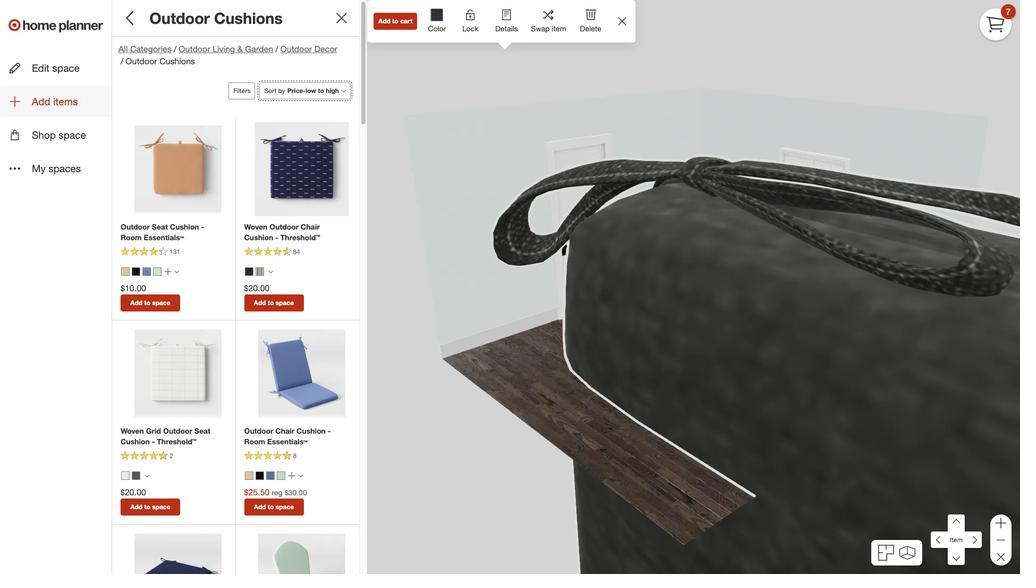 Task type: describe. For each thing, give the bounding box(es) containing it.
top view button icon image
[[879, 545, 895, 561]]

2 horizontal spatial /
[[276, 44, 278, 54]]

add inside button
[[379, 17, 391, 25]]

outdoor chair cushion - room essentials™
[[244, 426, 331, 446]]

$25.50
[[244, 487, 270, 497]]

add down black/neutrals image on the left top of the page
[[254, 299, 266, 307]]

swap
[[531, 24, 550, 33]]

to inside add to cart button
[[392, 17, 399, 25]]

blue image for outdoor chair cushion - room essentials™
[[266, 471, 275, 480]]

price-
[[287, 87, 306, 95]]

outdoor seat cushion - room essentials™ button
[[121, 222, 227, 243]]

- inside woven outdoor chair cushion - threshold™
[[275, 233, 278, 242]]

$20.00 add to space for cushion
[[121, 487, 170, 511]]

add to cart button
[[374, 13, 418, 30]]

add to space
[[254, 503, 294, 511]]

home planner landing page image
[[9, 9, 103, 43]]

add to space button for outdoor chair cushion - room essentials™
[[244, 498, 304, 515]]

woven outdoor chair cushion - threshold™ image
[[255, 122, 349, 216]]

delete
[[580, 24, 602, 33]]

edit space button
[[0, 52, 112, 84]]

space right edit
[[52, 62, 80, 74]]

to inside add to space button
[[268, 503, 274, 511]]

0 horizontal spatial /
[[121, 56, 123, 66]]

outdoor chair cushion - room essentials™ image
[[258, 329, 345, 417]]

- inside outdoor seat cushion - room essentials™
[[201, 222, 204, 231]]

cream image
[[121, 471, 130, 480]]

$10.00 add to space
[[121, 283, 170, 307]]

mint green image for chair
[[277, 471, 285, 480]]

outdoor living & garden button
[[179, 43, 273, 55]]

seat inside outdoor seat cushion - room essentials™
[[152, 222, 168, 231]]

add inside "button"
[[32, 95, 50, 107]]

spaces
[[49, 162, 81, 175]]

details
[[495, 24, 518, 33]]

mint green image for seat
[[153, 267, 162, 276]]

1 horizontal spatial /
[[174, 44, 177, 54]]

high
[[326, 87, 339, 95]]

7 button
[[980, 4, 1016, 40]]

edit space
[[32, 62, 80, 74]]

outdoor seat cushion - room essentials™
[[121, 222, 204, 242]]

room for outdoor seat cushion - room essentials™
[[121, 233, 142, 242]]

move asset west by 6" image
[[932, 531, 949, 548]]

cushion inside outdoor seat cushion - room essentials™
[[170, 222, 199, 231]]

woven grid outdoor seat cushion - threshold™
[[121, 426, 210, 446]]

$25.50 reg $30.00
[[244, 487, 307, 497]]

space down the reg
[[276, 503, 294, 511]]

move asset north by 6" image
[[948, 515, 965, 532]]

add inside $10.00 add to space
[[130, 299, 143, 307]]

black/neutrals image
[[255, 267, 264, 276]]

outdoor inside outdoor chair cushion - room essentials™
[[244, 426, 273, 435]]

$20.00 for woven outdoor chair cushion - threshold™
[[244, 283, 270, 293]]

outdoor inside outdoor seat cushion - room essentials™
[[121, 222, 150, 231]]

swap item button
[[525, 0, 573, 40]]

seat inside woven grid outdoor seat cushion - threshold™
[[194, 426, 210, 435]]

move asset south by 6" image
[[948, 548, 965, 565]]

84
[[293, 248, 300, 256]]

add to space button for woven grid outdoor seat cushion - threshold™
[[121, 498, 180, 515]]

delete button
[[573, 0, 609, 40]]

outdoor decor button
[[281, 43, 337, 55]]

grid
[[146, 426, 161, 435]]

threshold™ inside woven grid outdoor seat cushion - threshold™
[[157, 437, 197, 446]]

1 horizontal spatial cushions
[[214, 9, 283, 28]]

essentials™ for chair
[[267, 437, 308, 446]]

front view button icon image
[[900, 546, 916, 560]]

items
[[53, 95, 78, 107]]

woven outdoor chair cushion - threshold™ button
[[244, 222, 351, 243]]

move asset east by 6" image
[[965, 531, 982, 548]]

- inside woven grid outdoor seat cushion - threshold™
[[152, 437, 155, 446]]

tan image for outdoor seat cushion - room essentials™
[[121, 267, 130, 276]]

to inside $10.00 add to space
[[144, 299, 150, 307]]

shop space button
[[0, 119, 112, 151]]

cushion inside woven grid outdoor seat cushion - threshold™
[[121, 437, 150, 446]]

outdoor adirondack chair cushion - room essentials™ image
[[258, 533, 345, 574]]

cushion inside outdoor chair cushion - room essentials™
[[297, 426, 326, 435]]

$20.00 for woven grid outdoor seat cushion - threshold™
[[121, 487, 146, 497]]

add down '$25.50'
[[254, 503, 266, 511]]

outdoor cushions
[[149, 9, 283, 28]]

threshold™ inside woven outdoor chair cushion - threshold™
[[281, 233, 320, 242]]



Task type: vqa. For each thing, say whether or not it's contained in the screenshot.
The to the bottom
no



Task type: locate. For each thing, give the bounding box(es) containing it.
by
[[278, 87, 285, 95]]

my spaces
[[32, 162, 81, 175]]

0 vertical spatial threshold™
[[281, 233, 320, 242]]

add down $10.00 at the left of the page
[[130, 299, 143, 307]]

0 vertical spatial cushions
[[214, 9, 283, 28]]

0 vertical spatial seat
[[152, 222, 168, 231]]

black image
[[132, 471, 140, 480]]

cushions
[[214, 9, 283, 28], [160, 56, 195, 66]]

essentials™ inside outdoor chair cushion - room essentials™
[[267, 437, 308, 446]]

room for outdoor chair cushion - room essentials™
[[244, 437, 265, 446]]

- inside outdoor chair cushion - room essentials™
[[328, 426, 331, 435]]

swap item
[[531, 24, 566, 33]]

1 horizontal spatial threshold™
[[281, 233, 320, 242]]

room inside outdoor seat cushion - room essentials™
[[121, 233, 142, 242]]

8
[[293, 452, 297, 460]]

space up duraseason fabric™ outdoor chair cushion - threshold™ image at left bottom
[[152, 503, 170, 511]]

add to space button down the $25.50 reg $30.00
[[244, 498, 304, 515]]

space down 131 on the top
[[152, 299, 170, 307]]

1 vertical spatial chair
[[275, 426, 295, 435]]

lock button
[[453, 0, 489, 40]]

chair inside outdoor chair cushion - room essentials™
[[275, 426, 295, 435]]

1 vertical spatial woven
[[121, 426, 144, 435]]

black image for outdoor chair cushion - room essentials™
[[255, 471, 264, 480]]

$30.00
[[285, 488, 307, 497]]

0 horizontal spatial chair
[[275, 426, 295, 435]]

edit
[[32, 62, 49, 74]]

0 vertical spatial $20.00
[[244, 283, 270, 293]]

add down black image
[[130, 503, 143, 511]]

woven for woven outdoor chair cushion - threshold™
[[244, 222, 268, 231]]

blue image for outdoor seat cushion - room essentials™
[[142, 267, 151, 276]]

-
[[201, 222, 204, 231], [275, 233, 278, 242], [328, 426, 331, 435], [152, 437, 155, 446]]

add to space button down black/neutrals image on the left top of the page
[[244, 294, 304, 311]]

131
[[170, 248, 180, 256]]

1 vertical spatial threshold™
[[157, 437, 197, 446]]

0 horizontal spatial $20.00 add to space
[[121, 487, 170, 511]]

seat
[[152, 222, 168, 231], [194, 426, 210, 435]]

black image up '$25.50'
[[255, 471, 264, 480]]

0 horizontal spatial blue image
[[142, 267, 151, 276]]

0 horizontal spatial mint green image
[[153, 267, 162, 276]]

black image
[[132, 267, 140, 276], [255, 471, 264, 480]]

essentials™ up 8
[[267, 437, 308, 446]]

2
[[170, 452, 173, 460]]

navy image
[[245, 267, 253, 276]]

1 horizontal spatial tan image
[[245, 471, 253, 480]]

essentials™
[[144, 233, 184, 242], [267, 437, 308, 446]]

all categories button
[[119, 43, 172, 55]]

add left items at left
[[32, 95, 50, 107]]

item
[[950, 536, 963, 544]]

1 vertical spatial blue image
[[266, 471, 275, 480]]

threshold™ up the 2
[[157, 437, 197, 446]]

blue image up $10.00 at the left of the page
[[142, 267, 151, 276]]

0 vertical spatial chair
[[301, 222, 320, 231]]

woven inside woven grid outdoor seat cushion - threshold™
[[121, 426, 144, 435]]

woven inside woven outdoor chair cushion - threshold™
[[244, 222, 268, 231]]

mint green image
[[153, 267, 162, 276], [277, 471, 285, 480]]

tan image up '$25.50'
[[245, 471, 253, 480]]

/ right 'garden'
[[276, 44, 278, 54]]

woven
[[244, 222, 268, 231], [121, 426, 144, 435]]

all categories / outdoor living & garden / outdoor decor / outdoor cushions
[[119, 44, 337, 66]]

0 vertical spatial black image
[[132, 267, 140, 276]]

room
[[121, 233, 142, 242], [244, 437, 265, 446]]

lock
[[463, 24, 479, 33]]

cushions up '&' at the left of page
[[214, 9, 283, 28]]

0 horizontal spatial black image
[[132, 267, 140, 276]]

1 horizontal spatial $20.00 add to space
[[244, 283, 294, 307]]

add items
[[32, 95, 78, 107]]

black image up $10.00 at the left of the page
[[132, 267, 140, 276]]

color
[[428, 24, 446, 33]]

1 horizontal spatial blue image
[[266, 471, 275, 480]]

add to space button for outdoor seat cushion - room essentials™
[[121, 294, 180, 311]]

woven grid outdoor seat cushion - threshold™ button
[[121, 426, 227, 447]]

shop space
[[32, 129, 86, 141]]

room up '$25.50'
[[244, 437, 265, 446]]

0 horizontal spatial threshold™
[[157, 437, 197, 446]]

mint green image up $10.00 add to space
[[153, 267, 162, 276]]

1 horizontal spatial mint green image
[[277, 471, 285, 480]]

black image for outdoor seat cushion - room essentials™
[[132, 267, 140, 276]]

woven up black/neutrals image on the left top of the page
[[244, 222, 268, 231]]

outdoor chair cushion - room essentials™ button
[[244, 426, 351, 447]]

chair inside woven outdoor chair cushion - threshold™
[[301, 222, 320, 231]]

$20.00 add to space for -
[[244, 283, 294, 307]]

7
[[1006, 6, 1011, 17]]

cushions inside all categories / outdoor living & garden / outdoor decor / outdoor cushions
[[160, 56, 195, 66]]

filters button
[[229, 82, 255, 99]]

0 horizontal spatial woven
[[121, 426, 144, 435]]

cushions down categories
[[160, 56, 195, 66]]

tan image
[[121, 267, 130, 276], [245, 471, 253, 480]]

space
[[52, 62, 80, 74], [59, 129, 86, 141], [152, 299, 170, 307], [276, 299, 294, 307], [152, 503, 170, 511], [276, 503, 294, 511]]

cushion down grid
[[121, 437, 150, 446]]

$20.00 down black/neutrals image on the left top of the page
[[244, 283, 270, 293]]

add
[[379, 17, 391, 25], [32, 95, 50, 107], [130, 299, 143, 307], [254, 299, 266, 307], [130, 503, 143, 511], [254, 503, 266, 511]]

living
[[213, 44, 235, 54]]

/
[[174, 44, 177, 54], [276, 44, 278, 54], [121, 56, 123, 66]]

outdoor inside woven outdoor chair cushion - threshold™
[[270, 222, 299, 231]]

reg
[[272, 488, 283, 497]]

0 vertical spatial room
[[121, 233, 142, 242]]

filters
[[233, 87, 251, 95]]

room inside outdoor chair cushion - room essentials™
[[244, 437, 265, 446]]

add items button
[[0, 86, 112, 117]]

1 vertical spatial black image
[[255, 471, 264, 480]]

threshold™ up 84
[[281, 233, 320, 242]]

1 horizontal spatial woven
[[244, 222, 268, 231]]

tan image up $10.00 at the left of the page
[[121, 267, 130, 276]]

my spaces button
[[0, 153, 112, 184]]

cushion inside woven outdoor chair cushion - threshold™
[[244, 233, 273, 242]]

all
[[119, 44, 128, 54]]

my
[[32, 162, 46, 175]]

0 horizontal spatial $20.00
[[121, 487, 146, 497]]

1 horizontal spatial black image
[[255, 471, 264, 480]]

add to space button down $10.00 at the left of the page
[[121, 294, 180, 311]]

&
[[237, 44, 243, 54]]

tan image for outdoor chair cushion - room essentials™
[[245, 471, 253, 480]]

0 vertical spatial blue image
[[142, 267, 151, 276]]

to
[[392, 17, 399, 25], [318, 87, 324, 95], [144, 299, 150, 307], [268, 299, 274, 307], [144, 503, 150, 511], [268, 503, 274, 511]]

1 vertical spatial tan image
[[245, 471, 253, 480]]

1 horizontal spatial seat
[[194, 426, 210, 435]]

$20.00 add to space down black image
[[121, 487, 170, 511]]

space right shop
[[59, 129, 86, 141]]

0 vertical spatial essentials™
[[144, 233, 184, 242]]

0 horizontal spatial tan image
[[121, 267, 130, 276]]

cart
[[400, 17, 413, 25]]

sort
[[264, 87, 277, 95]]

0 horizontal spatial cushions
[[160, 56, 195, 66]]

0 horizontal spatial room
[[121, 233, 142, 242]]

$20.00 add to space down black/neutrals image on the left top of the page
[[244, 283, 294, 307]]

add to space button down black image
[[121, 498, 180, 515]]

0 horizontal spatial essentials™
[[144, 233, 184, 242]]

threshold™
[[281, 233, 320, 242], [157, 437, 197, 446]]

1 vertical spatial $20.00 add to space
[[121, 487, 170, 511]]

room up $10.00 at the left of the page
[[121, 233, 142, 242]]

item
[[552, 24, 566, 33]]

add to space button
[[121, 294, 180, 311], [244, 294, 304, 311], [121, 498, 180, 515], [244, 498, 304, 515]]

1 horizontal spatial $20.00
[[244, 283, 270, 293]]

outdoor seat cushion - room essentials™ image
[[134, 125, 222, 213]]

space down 84
[[276, 299, 294, 307]]

woven grid outdoor seat cushion - threshold™ image
[[134, 329, 222, 417]]

color button
[[422, 0, 453, 43]]

blue image up the $25.50 reg $30.00
[[266, 471, 275, 480]]

1 horizontal spatial room
[[244, 437, 265, 446]]

blue image
[[142, 267, 151, 276], [266, 471, 275, 480]]

1 vertical spatial seat
[[194, 426, 210, 435]]

0 vertical spatial tan image
[[121, 267, 130, 276]]

1 vertical spatial mint green image
[[277, 471, 285, 480]]

1 vertical spatial essentials™
[[267, 437, 308, 446]]

1 vertical spatial room
[[244, 437, 265, 446]]

0 horizontal spatial seat
[[152, 222, 168, 231]]

details button
[[489, 0, 525, 40]]

essentials™ inside outdoor seat cushion - room essentials™
[[144, 233, 184, 242]]

0 vertical spatial woven
[[244, 222, 268, 231]]

space inside $10.00 add to space
[[152, 299, 170, 307]]

$20.00
[[244, 283, 270, 293], [121, 487, 146, 497]]

chair
[[301, 222, 320, 231], [275, 426, 295, 435]]

outdoor
[[149, 9, 210, 28], [179, 44, 210, 54], [281, 44, 312, 54], [126, 56, 157, 66], [121, 222, 150, 231], [270, 222, 299, 231], [163, 426, 192, 435], [244, 426, 273, 435]]

0 vertical spatial mint green image
[[153, 267, 162, 276]]

shop
[[32, 129, 56, 141]]

essentials™ up 131 on the top
[[144, 233, 184, 242]]

cushion
[[170, 222, 199, 231], [244, 233, 273, 242], [297, 426, 326, 435], [121, 437, 150, 446]]

1 vertical spatial cushions
[[160, 56, 195, 66]]

/ down all
[[121, 56, 123, 66]]

woven outdoor chair cushion - threshold™
[[244, 222, 320, 242]]

categories
[[130, 44, 172, 54]]

$20.00 add to space
[[244, 283, 294, 307], [121, 487, 170, 511]]

woven for woven grid outdoor seat cushion - threshold™
[[121, 426, 144, 435]]

/ right categories
[[174, 44, 177, 54]]

decor
[[314, 44, 337, 54]]

cushion up 8
[[297, 426, 326, 435]]

outdoor inside woven grid outdoor seat cushion - threshold™
[[163, 426, 192, 435]]

cushion up 131 on the top
[[170, 222, 199, 231]]

mint green image up the reg
[[277, 471, 285, 480]]

0 vertical spatial $20.00 add to space
[[244, 283, 294, 307]]

duraseason fabric™ outdoor chair cushion - threshold™ image
[[134, 533, 222, 574]]

woven left grid
[[121, 426, 144, 435]]

1 horizontal spatial chair
[[301, 222, 320, 231]]

cushion up black/neutrals image on the left top of the page
[[244, 233, 273, 242]]

1 vertical spatial $20.00
[[121, 487, 146, 497]]

essentials™ for seat
[[144, 233, 184, 242]]

$10.00
[[121, 283, 146, 293]]

sort by price-low to high
[[264, 87, 339, 95]]

garden
[[245, 44, 273, 54]]

add left cart
[[379, 17, 391, 25]]

$20.00 down black image
[[121, 487, 146, 497]]

low
[[306, 87, 316, 95]]

add to space button for woven outdoor chair cushion - threshold™
[[244, 294, 304, 311]]

1 horizontal spatial essentials™
[[267, 437, 308, 446]]

add to cart
[[379, 17, 413, 25]]



